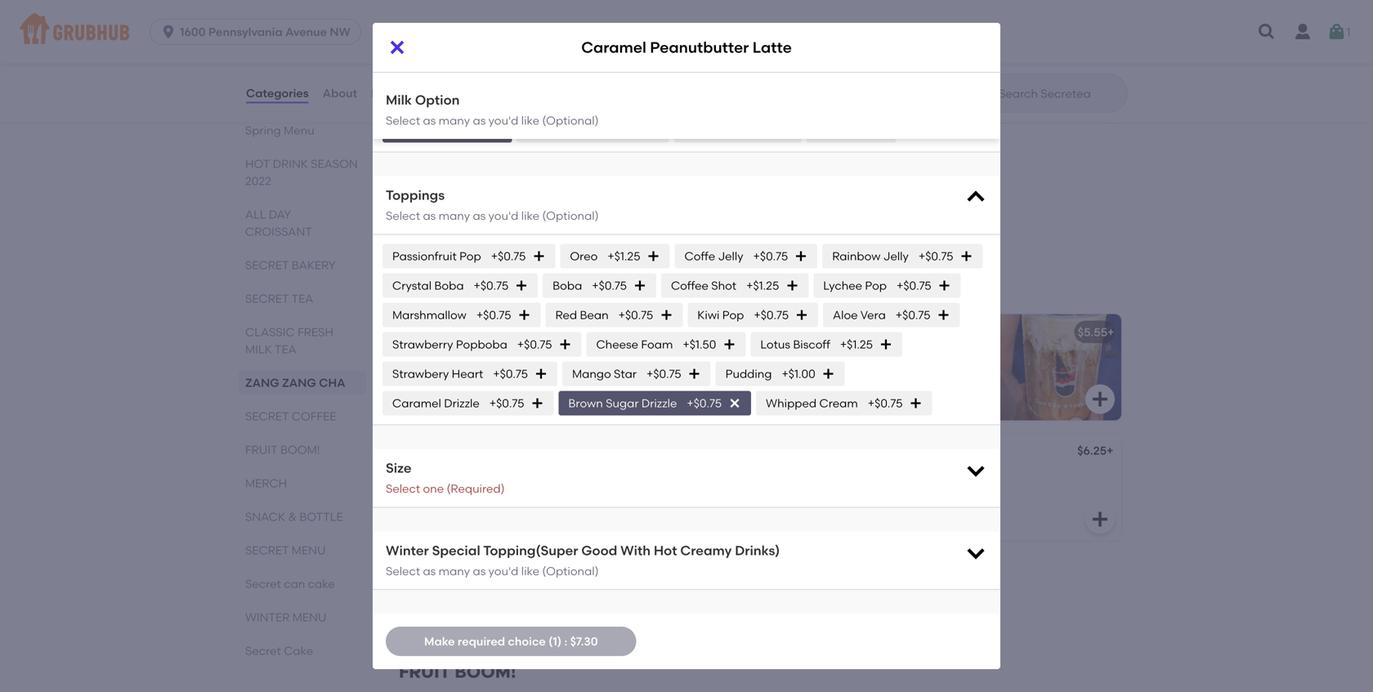 Task type: locate. For each thing, give the bounding box(es) containing it.
+$0.75 for crystal boba
[[474, 279, 509, 293]]

strawbery heart
[[393, 367, 484, 381]]

menu
[[284, 123, 315, 137]]

jelly up 'shot'
[[718, 249, 744, 263]]

included! for strawberry dirty milk
[[480, 170, 531, 184]]

(optional) inside "toppings select as many as you'd like (optional)"
[[542, 209, 599, 223]]

2 select from the top
[[386, 114, 420, 128]]

not inside button
[[825, 50, 843, 64]]

0 vertical spatial +$1.25
[[608, 249, 641, 263]]

0 vertical spatial menu
[[292, 544, 326, 558]]

secret for secret latte
[[412, 566, 448, 580]]

select down toppings
[[386, 209, 420, 223]]

1 vertical spatial peanutbutter
[[464, 326, 539, 339]]

0 vertical spatial strawberry
[[412, 147, 474, 161]]

special
[[432, 543, 481, 559]]

select inside "toppings select as many as you'd like (optional)"
[[386, 209, 420, 223]]

+$1.25 right 'shot'
[[747, 279, 780, 293]]

all
[[245, 208, 266, 222]]

oat down reviews button
[[393, 123, 414, 137]]

hot
[[245, 157, 270, 171]]

oat down whipped in the bottom right of the page
[[778, 446, 800, 460]]

caramel drizzle
[[393, 396, 480, 410]]

0 horizontal spatial fruit boom!
[[245, 443, 320, 457]]

+ for milk
[[742, 147, 749, 161]]

sugar
[[974, 326, 1007, 339], [606, 396, 639, 410]]

tea down bakery
[[292, 292, 313, 306]]

topping for secret latte
[[412, 589, 456, 603]]

svg image
[[1328, 22, 1347, 42], [1091, 91, 1110, 111], [490, 124, 503, 137], [647, 250, 660, 263], [960, 250, 974, 263], [515, 279, 528, 292], [786, 279, 799, 292], [938, 279, 952, 292], [937, 309, 951, 322], [880, 338, 893, 351], [688, 368, 701, 381], [1091, 390, 1110, 409], [531, 397, 544, 410], [965, 459, 988, 482], [965, 542, 988, 564], [725, 597, 744, 617]]

secret can cake
[[245, 577, 335, 591]]

1 vertical spatial brown
[[569, 396, 603, 410]]

1 vertical spatial fruit
[[399, 662, 451, 683]]

Search Secretea search field
[[998, 86, 1123, 101]]

1 boba from the left
[[435, 279, 464, 293]]

1 vertical spatial coffee
[[455, 446, 493, 460]]

you'd inside the winter special topping(super good with hot creamy drinks) select as many as you'd like (optional)
[[489, 565, 519, 578]]

1 vertical spatial caramel
[[412, 326, 461, 339]]

+$0.75 for marshmallow
[[477, 308, 511, 322]]

3 many from the top
[[439, 209, 470, 223]]

fruit down the make
[[399, 662, 451, 683]]

2 boba from the left
[[553, 279, 582, 293]]

1 horizontal spatial +$1.25
[[747, 279, 780, 293]]

1 horizontal spatial boom!
[[455, 662, 516, 683]]

coffee up (required)
[[455, 446, 493, 460]]

select inside size select one (required)
[[386, 482, 420, 496]]

1 horizontal spatial caramel peanutbutter latte
[[582, 38, 792, 56]]

caramel peanutbutter latte image
[[633, 314, 756, 421]]

drizzle down cheese foam
[[642, 396, 677, 410]]

secret coffee down zang zang cha
[[245, 410, 336, 424]]

2 vertical spatial +$1.25
[[840, 338, 873, 351]]

secret tea
[[245, 292, 313, 306]]

almond milk
[[527, 123, 595, 137]]

0 horizontal spatial jelly
[[718, 249, 744, 263]]

crystal
[[393, 279, 432, 293]]

option up reviews
[[415, 62, 460, 78]]

0 horizontal spatial +$1.25
[[608, 249, 641, 263]]

tea inside classic fresh milk tea
[[275, 343, 297, 357]]

0 horizontal spatial caramel peanutbutter latte
[[412, 326, 572, 339]]

+$0.75 for whipped cream
[[868, 396, 903, 410]]

fruit boom! up merch
[[245, 443, 320, 457]]

oat milk
[[393, 123, 438, 137]]

1 option from the top
[[415, 62, 460, 78]]

topping not included! for secret latte
[[412, 589, 531, 603]]

coffee up popboba
[[472, 276, 541, 297]]

strawberry for strawberry popboba
[[393, 338, 453, 351]]

coffee
[[671, 279, 709, 293], [455, 446, 493, 460]]

option up oat milk
[[415, 92, 460, 108]]

cheese foam cold brew w. brown sugar image
[[999, 314, 1122, 421]]

0 vertical spatial coffee
[[472, 276, 541, 297]]

0 vertical spatial peanutbutter
[[650, 38, 749, 56]]

pop right the kiwi
[[723, 308, 744, 322]]

svg image
[[1258, 22, 1277, 42], [160, 24, 177, 40], [388, 38, 407, 57], [965, 186, 988, 209], [533, 250, 546, 263], [795, 250, 808, 263], [634, 279, 647, 292], [518, 309, 531, 322], [660, 309, 673, 322], [796, 309, 809, 322], [559, 338, 572, 351], [723, 338, 736, 351], [535, 368, 548, 381], [822, 368, 835, 381], [725, 390, 744, 409], [729, 397, 742, 410], [910, 397, 923, 410], [1091, 510, 1110, 530]]

star
[[614, 367, 637, 381]]

1 jelly from the left
[[718, 249, 744, 263]]

0 vertical spatial $5.80 +
[[712, 147, 749, 161]]

fresh
[[298, 325, 334, 339]]

milk right dirty
[[507, 147, 529, 161]]

0 vertical spatial sugar
[[974, 326, 1007, 339]]

like
[[522, 83, 540, 97], [522, 114, 540, 128], [522, 209, 540, 223], [522, 565, 540, 578]]

1 vertical spatial strawberry
[[393, 338, 453, 351]]

snack
[[245, 510, 285, 524]]

1 vertical spatial $5.80
[[712, 326, 742, 339]]

1 vertical spatial tea
[[275, 343, 297, 357]]

many right reviews
[[439, 83, 470, 97]]

drink
[[273, 157, 308, 171]]

strawberry down oat milk
[[412, 147, 474, 161]]

+$1.25 right oreo
[[608, 249, 641, 263]]

2 $5.80 from the top
[[712, 326, 742, 339]]

0 vertical spatial coffee
[[671, 279, 709, 293]]

peanutbutter
[[650, 38, 749, 56], [464, 326, 539, 339]]

4 many from the top
[[439, 565, 470, 578]]

1
[[1347, 25, 1351, 39]]

secret for secret cake
[[245, 644, 281, 658]]

0 vertical spatial tea
[[292, 292, 313, 306]]

0 horizontal spatial drizzle
[[444, 396, 480, 410]]

1 vertical spatial sugar
[[606, 396, 639, 410]]

$5.80 for caramel peanutbutter latte
[[712, 326, 742, 339]]

pop up vera
[[865, 279, 887, 293]]

0 horizontal spatial cheese
[[597, 338, 639, 351]]

coffee
[[472, 276, 541, 297], [292, 410, 336, 424]]

+$1.25 down aloe vera
[[840, 338, 873, 351]]

cheese foam
[[597, 338, 673, 351]]

1 (optional) from the top
[[542, 83, 599, 97]]

cake
[[308, 577, 335, 591]]

2 vertical spatial pop
[[723, 308, 744, 322]]

0 vertical spatial oat
[[393, 123, 414, 137]]

2 horizontal spatial pop
[[865, 279, 887, 293]]

make required choice (1) : $7.30
[[424, 635, 598, 649]]

+$0.75 for brown sugar drizzle
[[687, 396, 722, 410]]

boom! down required
[[455, 662, 516, 683]]

$5.80 +
[[712, 147, 749, 161], [712, 326, 749, 339]]

choice
[[508, 635, 546, 649]]

4 select from the top
[[386, 482, 420, 496]]

2 many from the top
[[439, 114, 470, 128]]

1 horizontal spatial foam
[[824, 326, 855, 339]]

zang down milk
[[245, 376, 279, 390]]

1 horizontal spatial boba
[[553, 279, 582, 293]]

topping for strawberry dirty milk
[[412, 170, 456, 184]]

zang
[[245, 376, 279, 390], [282, 376, 316, 390]]

0 vertical spatial pop
[[460, 249, 481, 263]]

brown sugar drizzle
[[569, 396, 677, 410]]

fruit up merch
[[245, 443, 278, 457]]

menu up the 'cake'
[[293, 611, 327, 625]]

0 horizontal spatial fruit
[[245, 443, 278, 457]]

2 vertical spatial caramel
[[393, 396, 441, 410]]

boba up red
[[553, 279, 582, 293]]

1 horizontal spatial zang
[[282, 376, 316, 390]]

2 horizontal spatial +$1.25
[[840, 338, 873, 351]]

lotus biscoff
[[761, 338, 831, 351]]

tea down classic
[[275, 343, 297, 357]]

included!
[[846, 50, 897, 64], [480, 170, 531, 184], [480, 349, 531, 363], [480, 589, 531, 603]]

many up passionfruit pop at the left top
[[439, 209, 470, 223]]

+$1.25 for lotus biscoff
[[840, 338, 873, 351]]

cold
[[858, 326, 885, 339]]

secret down snack at bottom
[[245, 544, 289, 558]]

topping inside button
[[778, 50, 822, 64]]

0 vertical spatial fruit boom!
[[245, 443, 320, 457]]

+$0.75 for red bean
[[619, 308, 654, 322]]

not for strawberry dirty milk
[[459, 170, 477, 184]]

0 vertical spatial caramel peanutbutter latte
[[582, 38, 792, 56]]

0 horizontal spatial oat
[[393, 123, 414, 137]]

brew
[[888, 326, 916, 339]]

secret up marshmallow
[[399, 276, 468, 297]]

strawberry
[[412, 147, 474, 161], [393, 338, 453, 351]]

1 vertical spatial menu
[[293, 611, 327, 625]]

select up oat milk
[[386, 83, 420, 97]]

1 horizontal spatial oat
[[778, 446, 800, 460]]

$6.25 +
[[1078, 444, 1114, 458]]

topping
[[778, 50, 822, 64], [412, 170, 456, 184], [412, 349, 456, 363], [412, 589, 456, 603]]

milk
[[386, 62, 412, 78], [386, 92, 412, 108], [417, 123, 438, 137], [574, 123, 595, 137], [507, 147, 529, 161], [803, 446, 826, 460]]

2 jelly from the left
[[884, 249, 909, 263]]

boom! up merch
[[280, 443, 320, 457]]

brown right brew at top
[[936, 326, 971, 339]]

1 vertical spatial coffee
[[292, 410, 336, 424]]

fruit boom! down the make
[[399, 662, 516, 683]]

passionfruit
[[393, 249, 457, 263]]

zang left cha
[[282, 376, 316, 390]]

+$0.75 for boba
[[592, 279, 627, 293]]

3 you'd from the top
[[489, 209, 519, 223]]

winter special topping(super good with hot creamy drinks) select as many as you'd like (optional)
[[386, 543, 780, 578]]

crystal boba
[[393, 279, 464, 293]]

menu down bottle
[[292, 544, 326, 558]]

strawberry for strawberry dirty milk
[[412, 147, 474, 161]]

strawberry up strawbery
[[393, 338, 453, 351]]

1 horizontal spatial pop
[[723, 308, 744, 322]]

+$0.75 for aloe vera
[[896, 308, 931, 322]]

required
[[458, 635, 505, 649]]

0 vertical spatial w.
[[919, 326, 933, 339]]

main navigation navigation
[[0, 0, 1374, 64]]

red
[[556, 308, 577, 322]]

popboba
[[456, 338, 508, 351]]

0 horizontal spatial pop
[[460, 249, 481, 263]]

2 $5.80 + from the top
[[712, 326, 749, 339]]

brown down the mango
[[569, 396, 603, 410]]

cheese
[[778, 326, 821, 339], [597, 338, 639, 351], [878, 446, 920, 460]]

0 vertical spatial boom!
[[280, 443, 320, 457]]

3 like from the top
[[522, 209, 540, 223]]

2 (optional) from the top
[[542, 114, 599, 128]]

$5.80 + for strawberry dirty milk
[[712, 147, 749, 161]]

coffee shot
[[671, 279, 737, 293]]

1 vertical spatial oat
[[778, 446, 800, 460]]

select inside the winter special topping(super good with hot creamy drinks) select as many as you'd like (optional)
[[386, 565, 420, 578]]

avenue
[[285, 25, 327, 39]]

boba down passionfruit pop at the left top
[[435, 279, 464, 293]]

included! for secret latte
[[480, 589, 531, 603]]

3 (optional) from the top
[[542, 209, 599, 223]]

0 horizontal spatial boom!
[[280, 443, 320, 457]]

2 zang from the left
[[282, 376, 316, 390]]

0 horizontal spatial boba
[[435, 279, 464, 293]]

0 vertical spatial brown
[[936, 326, 971, 339]]

$5.80 for strawberry dirty milk
[[712, 147, 742, 161]]

3 select from the top
[[386, 209, 420, 223]]

pop right the passionfruit
[[460, 249, 481, 263]]

1 vertical spatial $5.80 +
[[712, 326, 749, 339]]

1 horizontal spatial jelly
[[884, 249, 909, 263]]

tea
[[292, 292, 313, 306], [275, 343, 297, 357]]

jelly right rainbow
[[884, 249, 909, 263]]

0 horizontal spatial coffee
[[292, 410, 336, 424]]

secret coffee
[[399, 276, 541, 297], [245, 410, 336, 424]]

1 vertical spatial option
[[415, 92, 460, 108]]

1 horizontal spatial cheese
[[778, 326, 821, 339]]

0 horizontal spatial foam
[[641, 338, 673, 351]]

5 select from the top
[[386, 565, 420, 578]]

menu for winter menu
[[293, 611, 327, 625]]

topping not included! for strawberry dirty milk
[[412, 170, 531, 184]]

winter menu
[[245, 611, 327, 625]]

menu
[[292, 544, 326, 558], [293, 611, 327, 625]]

included! inside topping not included! button
[[846, 50, 897, 64]]

1 vertical spatial +$1.25
[[747, 279, 780, 293]]

1 vertical spatial w.
[[861, 446, 875, 460]]

pop for passionfruit pop
[[460, 249, 481, 263]]

cheese for cheese foam cold brew w. brown sugar
[[778, 326, 821, 339]]

many inside "toppings select as many as you'd like (optional)"
[[439, 209, 470, 223]]

categories button
[[245, 64, 310, 123]]

1 $5.80 + from the top
[[712, 147, 749, 161]]

many down special
[[439, 565, 470, 578]]

+$0.75
[[448, 123, 483, 137], [491, 249, 526, 263], [754, 249, 788, 263], [919, 249, 954, 263], [474, 279, 509, 293], [592, 279, 627, 293], [897, 279, 932, 293], [477, 308, 511, 322], [619, 308, 654, 322], [754, 308, 789, 322], [896, 308, 931, 322], [517, 338, 552, 351], [493, 367, 528, 381], [647, 367, 682, 381], [490, 396, 525, 410], [687, 396, 722, 410], [868, 396, 903, 410]]

pop
[[460, 249, 481, 263], [865, 279, 887, 293], [723, 308, 744, 322]]

coffee down coffe
[[671, 279, 709, 293]]

1 $5.80 from the top
[[712, 147, 742, 161]]

select down reviews
[[386, 114, 420, 128]]

(1)
[[549, 635, 562, 649]]

1 horizontal spatial w.
[[919, 326, 933, 339]]

bottle
[[300, 510, 343, 524]]

4 you'd from the top
[[489, 565, 519, 578]]

(optional)
[[542, 83, 599, 97], [542, 114, 599, 128], [542, 209, 599, 223], [542, 565, 599, 578]]

1 horizontal spatial sugar
[[974, 326, 1007, 339]]

oero dirty milk image
[[633, 16, 756, 122]]

hot
[[654, 543, 677, 559]]

0 vertical spatial secret coffee
[[399, 276, 541, 297]]

milk option select as many as you'd like (optional)
[[386, 62, 599, 97], [386, 92, 599, 128]]

jelly for rainbow jelly
[[884, 249, 909, 263]]

+$0.75 for coffe jelly
[[754, 249, 788, 263]]

you'd
[[489, 83, 519, 97], [489, 114, 519, 128], [489, 209, 519, 223], [489, 565, 519, 578]]

milk right almond
[[574, 123, 595, 137]]

w.
[[919, 326, 933, 339], [861, 446, 875, 460]]

4 like from the top
[[522, 565, 540, 578]]

select
[[386, 83, 420, 97], [386, 114, 420, 128], [386, 209, 420, 223], [386, 482, 420, 496], [386, 565, 420, 578]]

caramel peanutbutter latte
[[582, 38, 792, 56], [412, 326, 572, 339]]

milk up oat milk
[[386, 92, 412, 108]]

as
[[423, 83, 436, 97], [473, 83, 486, 97], [423, 114, 436, 128], [473, 114, 486, 128], [423, 209, 436, 223], [473, 209, 486, 223], [423, 565, 436, 578], [473, 565, 486, 578]]

0 horizontal spatial brown
[[569, 396, 603, 410]]

select down "size" at the left of page
[[386, 482, 420, 496]]

$7.30
[[570, 635, 598, 649]]

0 horizontal spatial zang
[[245, 376, 279, 390]]

1 vertical spatial secret coffee
[[245, 410, 336, 424]]

0 horizontal spatial secret coffee
[[245, 410, 336, 424]]

many up strawberry dirty milk
[[439, 114, 470, 128]]

0 vertical spatial option
[[415, 62, 460, 78]]

1 vertical spatial fruit boom!
[[399, 662, 516, 683]]

1 horizontal spatial drizzle
[[642, 396, 677, 410]]

coffee down cha
[[292, 410, 336, 424]]

drizzle down heart on the bottom of the page
[[444, 396, 480, 410]]

secret coffee down passionfruit pop at the left top
[[399, 276, 541, 297]]

milk down whipped cream on the right bottom of the page
[[803, 446, 826, 460]]

0 vertical spatial $5.80
[[712, 147, 742, 161]]

2022
[[245, 174, 272, 188]]

select down winter
[[386, 565, 420, 578]]

4 (optional) from the top
[[542, 565, 599, 578]]

1 vertical spatial pop
[[865, 279, 887, 293]]

drizzle
[[444, 396, 480, 410], [642, 396, 677, 410]]

2 like from the top
[[522, 114, 540, 128]]

secret down zang zang cha
[[245, 410, 289, 424]]

0 horizontal spatial sugar
[[606, 396, 639, 410]]

oat
[[393, 123, 414, 137], [778, 446, 800, 460]]



Task type: describe. For each thing, give the bounding box(es) containing it.
marshmallow
[[393, 308, 467, 322]]

good
[[582, 543, 618, 559]]

1 horizontal spatial coffee
[[671, 279, 709, 293]]

nw
[[330, 25, 351, 39]]

1 many from the top
[[439, 83, 470, 97]]

secret down croissant
[[245, 258, 289, 272]]

classic fresh milk tea
[[245, 325, 334, 357]]

caramel for topping not included!
[[412, 326, 461, 339]]

$5.80 + for caramel peanutbutter latte
[[712, 326, 749, 339]]

size select one (required)
[[386, 460, 505, 496]]

heart
[[452, 367, 484, 381]]

about button
[[322, 64, 358, 123]]

hot drink season 2022
[[245, 157, 358, 188]]

topping for caramel peanutbutter latte
[[412, 349, 456, 363]]

cream
[[820, 396, 858, 410]]

2 option from the top
[[415, 92, 460, 108]]

+$1.25 for coffee shot
[[747, 279, 780, 293]]

$6.25
[[1078, 444, 1107, 458]]

1 horizontal spatial fruit boom!
[[399, 662, 516, 683]]

2 you'd from the top
[[489, 114, 519, 128]]

0 horizontal spatial peanutbutter
[[464, 326, 539, 339]]

+ for cold
[[1108, 326, 1115, 339]]

milk up reviews
[[386, 62, 412, 78]]

kiwi pop
[[698, 308, 744, 322]]

season
[[311, 157, 358, 171]]

kiwi
[[698, 308, 720, 322]]

merch
[[245, 477, 287, 491]]

red bean
[[556, 308, 609, 322]]

svg image inside 1 button
[[1328, 22, 1347, 42]]

1 zang from the left
[[245, 376, 279, 390]]

strawberry popboba
[[393, 338, 508, 351]]

0 horizontal spatial w.
[[861, 446, 875, 460]]

$5.55 +
[[1078, 326, 1115, 339]]

+$0.75 for caramel drizzle
[[490, 396, 525, 410]]

like inside "toppings select as many as you'd like (optional)"
[[522, 209, 540, 223]]

spring menu
[[245, 123, 315, 137]]

+$1.25 for oreo
[[608, 249, 641, 263]]

:
[[565, 635, 568, 649]]

secret bakery
[[245, 258, 336, 272]]

marble
[[412, 446, 452, 460]]

+$1.50
[[683, 338, 717, 351]]

winter
[[386, 543, 429, 559]]

milk up strawberry dirty milk
[[417, 123, 438, 137]]

jelly for coffe jelly
[[718, 249, 744, 263]]

1600 pennsylvania avenue nw button
[[150, 19, 368, 45]]

svg image inside 1600 pennsylvania avenue nw "button"
[[160, 24, 177, 40]]

2 horizontal spatial cheese
[[878, 446, 920, 460]]

$5.55
[[1078, 326, 1108, 339]]

milk
[[245, 343, 272, 357]]

(required)
[[447, 482, 505, 496]]

1 select from the top
[[386, 83, 420, 97]]

categories
[[246, 86, 309, 100]]

+$0.75 for lychee pop
[[897, 279, 932, 293]]

with
[[621, 543, 651, 559]]

aloe
[[833, 308, 858, 322]]

1 vertical spatial caramel peanutbutter latte
[[412, 326, 572, 339]]

1 horizontal spatial brown
[[936, 326, 971, 339]]

biscoff
[[793, 338, 831, 351]]

1 horizontal spatial secret coffee
[[399, 276, 541, 297]]

pop for kiwi pop
[[723, 308, 744, 322]]

vera
[[861, 308, 886, 322]]

rainbow jelly
[[833, 249, 909, 263]]

drinks)
[[735, 543, 780, 559]]

+$0.75 for mango star
[[647, 367, 682, 381]]

1 horizontal spatial coffee
[[472, 276, 541, 297]]

can
[[284, 577, 305, 591]]

whipped cream
[[766, 396, 858, 410]]

strawberry dirty milk
[[412, 147, 529, 161]]

cheese foam cold brew w. brown sugar
[[778, 326, 1007, 339]]

0 vertical spatial fruit
[[245, 443, 278, 457]]

not for secret latte
[[459, 589, 477, 603]]

+$0.75 for kiwi pop
[[754, 308, 789, 322]]

(optional) inside the winter special topping(super good with hot creamy drinks) select as many as you'd like (optional)
[[542, 565, 599, 578]]

aloe vera
[[833, 308, 886, 322]]

1 horizontal spatial fruit
[[399, 662, 451, 683]]

+$0.75 for rainbow jelly
[[919, 249, 954, 263]]

foam for cheese foam cold brew w. brown sugar
[[824, 326, 855, 339]]

oreo
[[570, 249, 598, 263]]

1 milk option select as many as you'd like (optional) from the top
[[386, 62, 599, 97]]

like inside the winter special topping(super good with hot creamy drinks) select as many as you'd like (optional)
[[522, 565, 540, 578]]

1 you'd from the top
[[489, 83, 519, 97]]

+$1.00
[[782, 367, 816, 381]]

strawberry dirty milk image
[[633, 136, 756, 243]]

one
[[423, 482, 444, 496]]

+ for latte
[[742, 326, 749, 339]]

2 horizontal spatial foam
[[923, 446, 955, 460]]

pudding
[[726, 367, 772, 381]]

oat for oat milk
[[393, 123, 414, 137]]

croissant
[[245, 225, 312, 239]]

lotus
[[761, 338, 791, 351]]

secret latte
[[412, 566, 481, 580]]

menu for secret menu
[[292, 544, 326, 558]]

you'd inside "toppings select as many as you'd like (optional)"
[[489, 209, 519, 223]]

+$0.75 for strawberry popboba
[[517, 338, 552, 351]]

bean
[[580, 308, 609, 322]]

reviews
[[371, 86, 417, 100]]

topping not included! for caramel peanutbutter latte
[[412, 349, 531, 363]]

many inside the winter special topping(super good with hot creamy drinks) select as many as you'd like (optional)
[[439, 565, 470, 578]]

about
[[323, 86, 357, 100]]

lychee
[[824, 279, 863, 293]]

reviews button
[[370, 64, 418, 123]]

oat for oat milk latte w. cheese foam
[[778, 446, 800, 460]]

foam for cheese foam
[[641, 338, 673, 351]]

1600
[[180, 25, 206, 39]]

rainbow
[[833, 249, 881, 263]]

+$0.75 for strawbery heart
[[493, 367, 528, 381]]

2 drizzle from the left
[[642, 396, 677, 410]]

cheese for cheese foam
[[597, 338, 639, 351]]

secret up classic
[[245, 292, 289, 306]]

+$0.75 for oat milk
[[448, 123, 483, 137]]

marble coffee
[[412, 446, 493, 460]]

make
[[424, 635, 455, 649]]

day
[[269, 208, 291, 222]]

coffe jelly
[[685, 249, 744, 263]]

bakery
[[292, 258, 336, 272]]

mango star
[[572, 367, 637, 381]]

peanut butter lotus dirty milk image
[[999, 16, 1122, 122]]

topping not included! button
[[769, 16, 1122, 122]]

passionfruit pop
[[393, 249, 481, 263]]

marble coffee image
[[633, 435, 756, 541]]

pop for lychee pop
[[865, 279, 887, 293]]

creamy
[[681, 543, 732, 559]]

strawbery
[[393, 367, 449, 381]]

secret for secret can cake
[[245, 577, 281, 591]]

pennsylvania
[[208, 25, 283, 39]]

toppings
[[386, 187, 445, 203]]

shot
[[712, 279, 737, 293]]

all day croissant
[[245, 208, 312, 239]]

+$0.75 for passionfruit pop
[[491, 249, 526, 263]]

1 horizontal spatial peanutbutter
[[650, 38, 749, 56]]

size
[[386, 460, 412, 476]]

topping(super
[[483, 543, 579, 559]]

2 milk option select as many as you'd like (optional) from the top
[[386, 92, 599, 128]]

mango
[[572, 367, 611, 381]]

1 like from the top
[[522, 83, 540, 97]]

1 drizzle from the left
[[444, 396, 480, 410]]

not for caramel peanutbutter latte
[[459, 349, 477, 363]]

0 horizontal spatial coffee
[[455, 446, 493, 460]]

1 button
[[1328, 17, 1351, 47]]

cake
[[284, 644, 313, 658]]

lychee pop
[[824, 279, 887, 293]]

1 vertical spatial boom!
[[455, 662, 516, 683]]

0 vertical spatial caramel
[[582, 38, 647, 56]]

snack & bottle
[[245, 510, 343, 524]]

included! for caramel peanutbutter latte
[[480, 349, 531, 363]]

oat milk latte w. cheese foam
[[778, 446, 955, 460]]

secret cake
[[245, 644, 313, 658]]

caramel for +$0.75
[[393, 396, 441, 410]]

1600 pennsylvania avenue nw
[[180, 25, 351, 39]]

almond
[[527, 123, 571, 137]]

topping not included! inside button
[[778, 50, 897, 64]]



Task type: vqa. For each thing, say whether or not it's contained in the screenshot.
13th the Does from the bottom
no



